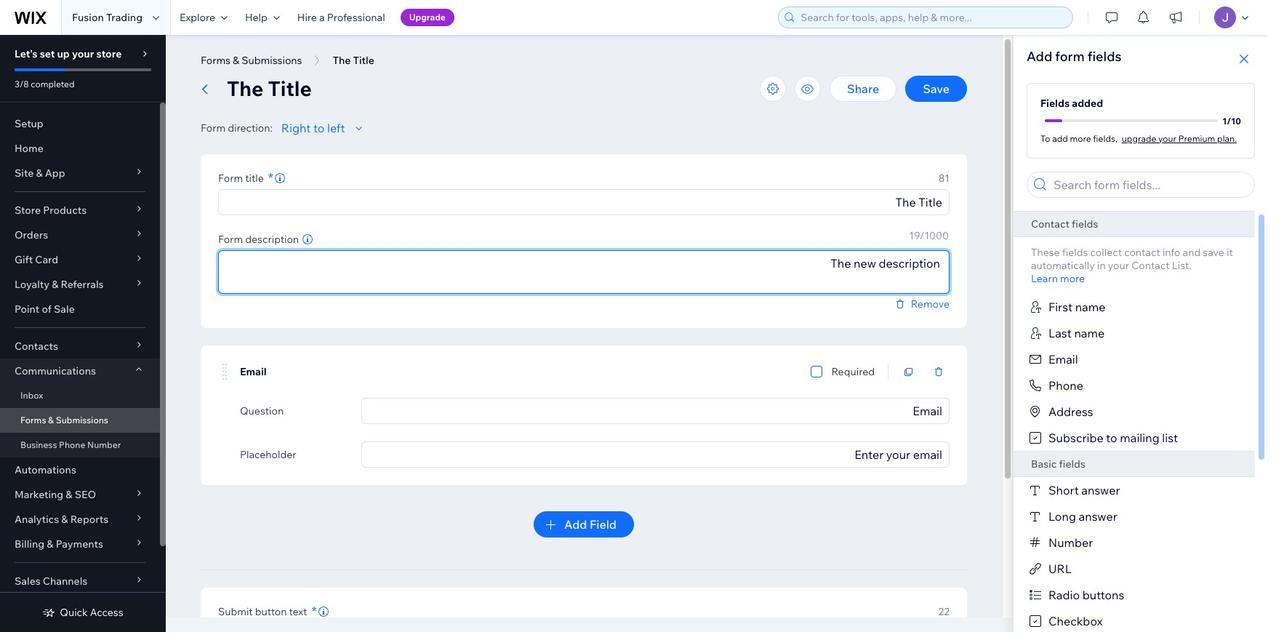 Task type: locate. For each thing, give the bounding box(es) containing it.
& right loyalty
[[52, 278, 58, 291]]

the title down forms & submissions button at the left top
[[227, 76, 312, 101]]

phone inside the sidebar element
[[59, 439, 85, 450]]

payments
[[56, 538, 103, 551]]

1 horizontal spatial title
[[353, 54, 375, 67]]

more
[[1070, 133, 1092, 144], [1061, 272, 1086, 285]]

forms & submissions button
[[194, 49, 310, 71]]

to add more fields, upgrade your premium plan.
[[1041, 133, 1238, 144]]

answer up long answer
[[1082, 483, 1121, 498]]

Search form fields... field
[[1050, 172, 1251, 197]]

0 vertical spatial *
[[268, 170, 274, 186]]

submissions inside the sidebar element
[[56, 415, 108, 426]]

the title down professional
[[333, 54, 375, 67]]

add
[[1053, 133, 1068, 144]]

forms inside the sidebar element
[[20, 415, 46, 426]]

number
[[87, 439, 121, 450], [1049, 535, 1094, 550]]

1 vertical spatial name
[[1075, 326, 1105, 340]]

fields added
[[1041, 97, 1104, 110]]

billing
[[15, 538, 44, 551]]

1 horizontal spatial /
[[1227, 115, 1232, 126]]

to inside button
[[314, 121, 325, 135]]

help
[[245, 11, 268, 24]]

0 horizontal spatial /
[[920, 229, 925, 242]]

channels
[[43, 575, 88, 588]]

1 vertical spatial forms & submissions
[[20, 415, 108, 426]]

1 horizontal spatial your
[[1109, 259, 1130, 272]]

0 horizontal spatial title
[[268, 76, 312, 101]]

save
[[923, 81, 950, 96]]

form direction:
[[201, 121, 273, 135]]

inbox
[[20, 390, 43, 401]]

the down forms & submissions button at the left top
[[227, 76, 264, 101]]

contact up these
[[1032, 218, 1070, 231]]

store
[[96, 47, 122, 60]]

hire
[[297, 11, 317, 24]]

basic
[[1032, 458, 1057, 471]]

1 vertical spatial /
[[920, 229, 925, 242]]

1 horizontal spatial contact
[[1132, 259, 1170, 272]]

a
[[319, 11, 325, 24]]

answer for short answer
[[1082, 483, 1121, 498]]

up
[[57, 47, 70, 60]]

your right the up
[[72, 47, 94, 60]]

fields for basic
[[1060, 458, 1086, 471]]

store products
[[15, 204, 87, 217]]

0 horizontal spatial the
[[227, 76, 264, 101]]

& right site
[[36, 167, 43, 180]]

add inside 'button'
[[565, 517, 587, 532]]

learn
[[1032, 272, 1058, 285]]

form inside "form title *"
[[218, 172, 243, 185]]

contacts
[[15, 340, 58, 353]]

1 vertical spatial *
[[312, 603, 317, 620]]

add left form
[[1027, 48, 1053, 65]]

remove
[[911, 298, 950, 311]]

inbox link
[[0, 383, 160, 408]]

1 horizontal spatial to
[[1107, 431, 1118, 445]]

1 horizontal spatial number
[[1049, 535, 1094, 550]]

1 vertical spatial add
[[565, 517, 587, 532]]

gift card
[[15, 253, 58, 266]]

0 vertical spatial number
[[87, 439, 121, 450]]

remove button
[[894, 298, 950, 311]]

fields
[[1088, 48, 1122, 65], [1072, 218, 1099, 231], [1063, 246, 1089, 259], [1060, 458, 1086, 471]]

0 vertical spatial title
[[353, 54, 375, 67]]

fields up collect
[[1072, 218, 1099, 231]]

0 horizontal spatial to
[[314, 121, 325, 135]]

22
[[939, 605, 950, 618]]

0 vertical spatial add
[[1027, 48, 1053, 65]]

products
[[43, 204, 87, 217]]

form description
[[218, 233, 299, 246]]

fields left in
[[1063, 246, 1089, 259]]

automations
[[15, 463, 76, 477]]

url
[[1049, 562, 1072, 576]]

2 vertical spatial form
[[218, 233, 243, 246]]

submissions down help button on the left top of the page
[[242, 54, 302, 67]]

more right add
[[1070, 133, 1092, 144]]

0 vertical spatial submissions
[[242, 54, 302, 67]]

fusion
[[72, 11, 104, 24]]

/ for 1
[[1227, 115, 1232, 126]]

more inside these fields collect contact info and save it automatically in your contact list. learn more
[[1061, 272, 1086, 285]]

0 vertical spatial phone
[[1049, 378, 1084, 393]]

0 horizontal spatial phone
[[59, 439, 85, 450]]

0 horizontal spatial your
[[72, 47, 94, 60]]

1 / 10
[[1223, 115, 1242, 126]]

1 vertical spatial contact
[[1132, 259, 1170, 272]]

/ up plan.
[[1227, 115, 1232, 126]]

0 horizontal spatial forms
[[20, 415, 46, 426]]

forms inside button
[[201, 54, 231, 67]]

your inside these fields collect contact info and save it automatically in your contact list. learn more
[[1109, 259, 1130, 272]]

trading
[[106, 11, 143, 24]]

0 vertical spatial your
[[72, 47, 94, 60]]

submissions down inbox link at the bottom of the page
[[56, 415, 108, 426]]

forms & submissions inside the sidebar element
[[20, 415, 108, 426]]

& for site & app popup button
[[36, 167, 43, 180]]

name for first name
[[1076, 300, 1106, 314]]

plan.
[[1218, 133, 1238, 144]]

1 horizontal spatial the title
[[333, 54, 375, 67]]

communications
[[15, 364, 96, 378]]

phone
[[1049, 378, 1084, 393], [59, 439, 85, 450]]

0 vertical spatial the title
[[333, 54, 375, 67]]

& down help button on the left top of the page
[[233, 54, 239, 67]]

your
[[72, 47, 94, 60], [1159, 133, 1177, 144], [1109, 259, 1130, 272]]

set
[[40, 47, 55, 60]]

0 vertical spatial more
[[1070, 133, 1092, 144]]

submissions inside button
[[242, 54, 302, 67]]

0 vertical spatial forms & submissions
[[201, 54, 302, 67]]

forms for forms & submissions button at the left top
[[201, 54, 231, 67]]

long
[[1049, 509, 1077, 524]]

forms & submissions
[[201, 54, 302, 67], [20, 415, 108, 426]]

1 vertical spatial forms
[[20, 415, 46, 426]]

1000
[[925, 229, 949, 242]]

quick access button
[[42, 606, 123, 619]]

0 horizontal spatial add
[[565, 517, 587, 532]]

0 vertical spatial to
[[314, 121, 325, 135]]

forms & submissions up business phone number
[[20, 415, 108, 426]]

upgrade
[[409, 12, 446, 23]]

setup
[[15, 117, 43, 130]]

forms down explore
[[201, 54, 231, 67]]

2 vertical spatial your
[[1109, 259, 1130, 272]]

* right title
[[268, 170, 274, 186]]

title up 'right'
[[268, 76, 312, 101]]

/ up the remove button
[[920, 229, 925, 242]]

phone down forms & submissions link
[[59, 439, 85, 450]]

forms & submissions down the help
[[201, 54, 302, 67]]

the inside the title button
[[333, 54, 351, 67]]

business
[[20, 439, 57, 450]]

added
[[1072, 97, 1104, 110]]

share button
[[830, 76, 897, 102]]

1 vertical spatial answer
[[1079, 509, 1118, 524]]

1 vertical spatial number
[[1049, 535, 1094, 550]]

title down professional
[[353, 54, 375, 67]]

forms & submissions inside button
[[201, 54, 302, 67]]

submit
[[218, 605, 253, 618]]

add for add form fields
[[1027, 48, 1053, 65]]

form for form title *
[[218, 172, 243, 185]]

contact inside these fields collect contact info and save it automatically in your contact list. learn more
[[1132, 259, 1170, 272]]

form left title
[[218, 172, 243, 185]]

learn more link
[[1032, 272, 1086, 285]]

add for add field
[[565, 517, 587, 532]]

1 vertical spatial phone
[[59, 439, 85, 450]]

answer
[[1082, 483, 1121, 498], [1079, 509, 1118, 524]]

1 vertical spatial submissions
[[56, 415, 108, 426]]

name for last name
[[1075, 326, 1105, 340]]

fields down subscribe
[[1060, 458, 1086, 471]]

1 horizontal spatial submissions
[[242, 54, 302, 67]]

contacts button
[[0, 334, 160, 359]]

fields inside these fields collect contact info and save it automatically in your contact list. learn more
[[1063, 246, 1089, 259]]

question
[[240, 404, 284, 418]]

& inside button
[[233, 54, 239, 67]]

store
[[15, 204, 41, 217]]

completed
[[31, 79, 75, 89]]

billing & payments button
[[0, 532, 160, 557]]

number down forms & submissions link
[[87, 439, 121, 450]]

the down hire a professional link
[[333, 54, 351, 67]]

direction:
[[228, 121, 273, 135]]

answer down the short answer
[[1079, 509, 1118, 524]]

1 horizontal spatial forms & submissions
[[201, 54, 302, 67]]

& right billing
[[47, 538, 53, 551]]

1 horizontal spatial the
[[333, 54, 351, 67]]

0 vertical spatial the
[[333, 54, 351, 67]]

form left description
[[218, 233, 243, 246]]

1 vertical spatial form
[[218, 172, 243, 185]]

to
[[314, 121, 325, 135], [1107, 431, 1118, 445]]

the title inside button
[[333, 54, 375, 67]]

& inside dropdown button
[[61, 513, 68, 526]]

0 horizontal spatial number
[[87, 439, 121, 450]]

0 vertical spatial answer
[[1082, 483, 1121, 498]]

orders button
[[0, 223, 160, 247]]

0 vertical spatial contact
[[1032, 218, 1070, 231]]

to left left
[[314, 121, 325, 135]]

email down last
[[1049, 352, 1079, 367]]

number down "long"
[[1049, 535, 1094, 550]]

to left mailing
[[1107, 431, 1118, 445]]

professional
[[327, 11, 385, 24]]

*
[[268, 170, 274, 186], [312, 603, 317, 620]]

& left the reports
[[61, 513, 68, 526]]

& up 'business'
[[48, 415, 54, 426]]

fields for contact
[[1072, 218, 1099, 231]]

0 vertical spatial forms
[[201, 54, 231, 67]]

& inside dropdown button
[[47, 538, 53, 551]]

email up question
[[240, 365, 267, 378]]

0 vertical spatial name
[[1076, 300, 1106, 314]]

business phone number link
[[0, 433, 160, 458]]

more right learn
[[1061, 272, 1086, 285]]

1 vertical spatial the title
[[227, 76, 312, 101]]

form left direction:
[[201, 121, 226, 135]]

last name
[[1049, 326, 1105, 340]]

right to left button
[[281, 119, 367, 137]]

your right upgrade
[[1159, 133, 1177, 144]]

your right in
[[1109, 259, 1130, 272]]

0 horizontal spatial the title
[[227, 76, 312, 101]]

right
[[281, 121, 311, 135]]

in
[[1098, 259, 1106, 272]]

* right text
[[312, 603, 317, 620]]

& left seo
[[66, 488, 72, 501]]

1 horizontal spatial add
[[1027, 48, 1053, 65]]

fields right form
[[1088, 48, 1122, 65]]

contact left "list."
[[1132, 259, 1170, 272]]

home link
[[0, 136, 160, 161]]

1 horizontal spatial forms
[[201, 54, 231, 67]]

forms & submissions for forms & submissions button at the left top
[[201, 54, 302, 67]]

forms down inbox
[[20, 415, 46, 426]]

1 vertical spatial the
[[227, 76, 264, 101]]

0 horizontal spatial submissions
[[56, 415, 108, 426]]

None checkbox
[[811, 363, 823, 380]]

1 horizontal spatial *
[[312, 603, 317, 620]]

list.
[[1173, 259, 1192, 272]]

1 vertical spatial to
[[1107, 431, 1118, 445]]

1 vertical spatial more
[[1061, 272, 1086, 285]]

& for billing & payments dropdown button
[[47, 538, 53, 551]]

right to left
[[281, 121, 345, 135]]

text
[[289, 605, 307, 618]]

& for loyalty & referrals popup button
[[52, 278, 58, 291]]

2 horizontal spatial your
[[1159, 133, 1177, 144]]

name down first name
[[1075, 326, 1105, 340]]

orders
[[15, 228, 48, 242]]

phone up address
[[1049, 378, 1084, 393]]

add left field
[[565, 517, 587, 532]]

to for right
[[314, 121, 325, 135]]

0 horizontal spatial forms & submissions
[[20, 415, 108, 426]]

form
[[201, 121, 226, 135], [218, 172, 243, 185], [218, 233, 243, 246]]

0 vertical spatial form
[[201, 121, 226, 135]]

Add a short description... text field
[[219, 251, 949, 293]]

0 vertical spatial /
[[1227, 115, 1232, 126]]

name up last name on the right of the page
[[1076, 300, 1106, 314]]

last
[[1049, 326, 1072, 340]]

1
[[1223, 115, 1227, 126]]



Task type: describe. For each thing, give the bounding box(es) containing it.
explore
[[180, 11, 215, 24]]

hire a professional link
[[289, 0, 394, 35]]

1 horizontal spatial phone
[[1049, 378, 1084, 393]]

collect
[[1091, 246, 1123, 259]]

marketing
[[15, 488, 63, 501]]

fields for these
[[1063, 246, 1089, 259]]

required
[[832, 365, 875, 378]]

automatically
[[1032, 259, 1095, 272]]

forms & submissions link
[[0, 408, 160, 433]]

contact
[[1125, 246, 1161, 259]]

first name
[[1049, 300, 1106, 314]]

Add form title... field
[[223, 190, 945, 215]]

forms for forms & submissions link
[[20, 415, 46, 426]]

short
[[1049, 483, 1079, 498]]

19
[[910, 229, 920, 242]]

add form fields
[[1027, 48, 1122, 65]]

marketing & seo button
[[0, 482, 160, 507]]

checkbox
[[1049, 614, 1103, 629]]

fusion trading
[[72, 11, 143, 24]]

let's set up your store
[[15, 47, 122, 60]]

your inside the sidebar element
[[72, 47, 94, 60]]

long answer
[[1049, 509, 1118, 524]]

loyalty
[[15, 278, 49, 291]]

mailing
[[1121, 431, 1160, 445]]

home
[[15, 142, 43, 155]]

sales channels button
[[0, 569, 160, 594]]

automations link
[[0, 458, 160, 482]]

reports
[[70, 513, 109, 526]]

analytics
[[15, 513, 59, 526]]

subscribe
[[1049, 431, 1104, 445]]

& for forms & submissions button at the left top
[[233, 54, 239, 67]]

radio
[[1049, 588, 1080, 602]]

1 vertical spatial your
[[1159, 133, 1177, 144]]

business phone number
[[20, 439, 121, 450]]

3/8 completed
[[15, 79, 75, 89]]

0 horizontal spatial contact
[[1032, 218, 1070, 231]]

radio buttons
[[1049, 588, 1125, 602]]

add field button
[[534, 511, 634, 538]]

10
[[1232, 115, 1242, 126]]

upgrade
[[1122, 133, 1157, 144]]

1 horizontal spatial email
[[1049, 352, 1079, 367]]

premium
[[1179, 133, 1216, 144]]

submissions for forms & submissions link
[[56, 415, 108, 426]]

save button
[[906, 76, 968, 102]]

save
[[1204, 246, 1225, 259]]

& for analytics & reports dropdown button
[[61, 513, 68, 526]]

quick
[[60, 606, 88, 619]]

answer for long answer
[[1079, 509, 1118, 524]]

quick access
[[60, 606, 123, 619]]

form title *
[[218, 170, 274, 186]]

number inside the sidebar element
[[87, 439, 121, 450]]

and
[[1183, 246, 1201, 259]]

forms & submissions for forms & submissions link
[[20, 415, 108, 426]]

submissions for forms & submissions button at the left top
[[242, 54, 302, 67]]

the title button
[[326, 49, 382, 71]]

access
[[90, 606, 123, 619]]

form for form description
[[218, 233, 243, 246]]

sale
[[54, 303, 75, 316]]

these fields collect contact info and save it automatically in your contact list. learn more
[[1032, 246, 1234, 285]]

left
[[327, 121, 345, 135]]

referrals
[[61, 278, 104, 291]]

subscribe to mailing list
[[1049, 431, 1179, 445]]

form
[[1056, 48, 1085, 65]]

Search for tools, apps, help & more... field
[[797, 7, 1069, 28]]

description
[[245, 233, 299, 246]]

0 horizontal spatial *
[[268, 170, 274, 186]]

seo
[[75, 488, 96, 501]]

& for forms & submissions link
[[48, 415, 54, 426]]

buttons
[[1083, 588, 1125, 602]]

info
[[1163, 246, 1181, 259]]

& for marketing & seo popup button
[[66, 488, 72, 501]]

field
[[590, 517, 617, 532]]

fields
[[1041, 97, 1070, 110]]

Add placeholder text… field
[[366, 442, 945, 467]]

of
[[42, 303, 52, 316]]

Type your question here... field
[[366, 399, 945, 423]]

upgrade button
[[401, 9, 455, 26]]

to for subscribe
[[1107, 431, 1118, 445]]

to
[[1041, 133, 1051, 144]]

let's
[[15, 47, 38, 60]]

19 / 1000
[[910, 229, 949, 242]]

billing & payments
[[15, 538, 103, 551]]

upgrade your premium plan. button
[[1122, 132, 1238, 145]]

title inside button
[[353, 54, 375, 67]]

site & app
[[15, 167, 65, 180]]

form for form direction:
[[201, 121, 226, 135]]

communications button
[[0, 359, 160, 383]]

sidebar element
[[0, 35, 166, 632]]

help button
[[236, 0, 289, 35]]

gift
[[15, 253, 33, 266]]

1 vertical spatial title
[[268, 76, 312, 101]]

site
[[15, 167, 34, 180]]

share
[[847, 81, 880, 96]]

3/8
[[15, 79, 29, 89]]

site & app button
[[0, 161, 160, 186]]

/ for 19
[[920, 229, 925, 242]]

0 horizontal spatial email
[[240, 365, 267, 378]]

gift card button
[[0, 247, 160, 272]]

setup link
[[0, 111, 160, 136]]

point
[[15, 303, 40, 316]]

title
[[245, 172, 264, 185]]

loyalty & referrals
[[15, 278, 104, 291]]



Task type: vqa. For each thing, say whether or not it's contained in the screenshot.
your in the these fields collect contact info and save it automatically in your contact list. learn more
yes



